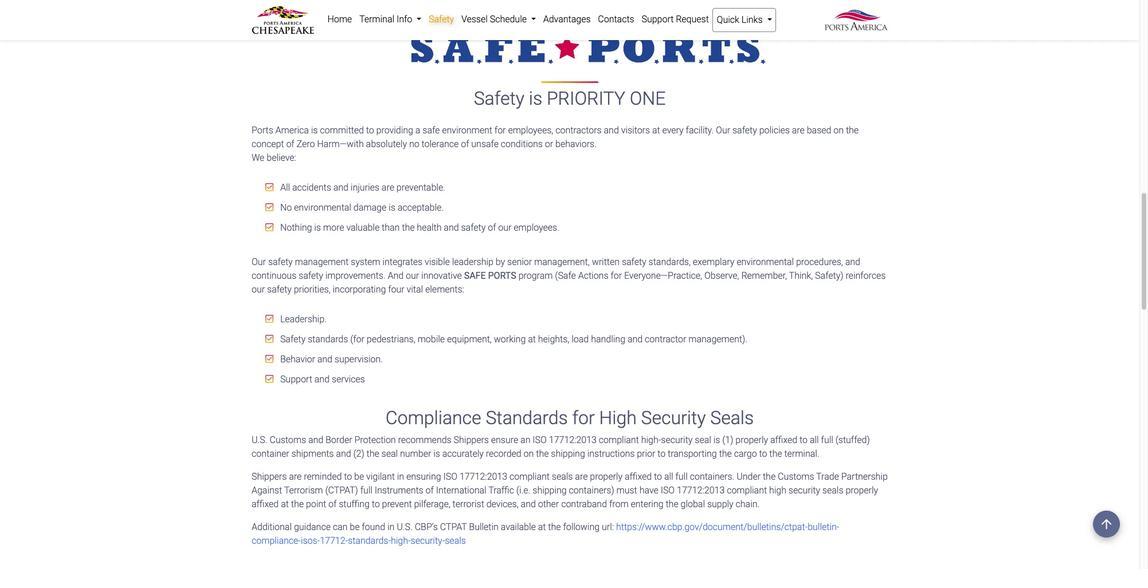 Task type: describe. For each thing, give the bounding box(es) containing it.
are right injuries
[[382, 182, 394, 193]]

conditions
[[501, 139, 543, 149]]

point
[[306, 499, 326, 510]]

actions
[[578, 270, 609, 281]]

for inside program (safe actions for everyone—practice, observe,         remember, think, safety) reinforces our safety priorities, incorporating four vital elements:
[[611, 270, 622, 281]]

bulletin-
[[808, 522, 840, 533]]

trade
[[817, 472, 839, 483]]

advantages link
[[540, 8, 595, 31]]

damage
[[354, 202, 387, 213]]

additional guidance can be found in u.s. cbp's ctpat bulletin available at the following url:
[[252, 522, 616, 533]]

of up by
[[488, 222, 496, 233]]

check square image for behavior and supervision.
[[265, 355, 274, 364]]

written
[[592, 257, 620, 268]]

1 horizontal spatial full
[[676, 472, 688, 483]]

isos-
[[301, 536, 320, 547]]

shippers inside u.s. customs and border protection recommends shippers ensure an iso 17712:2013 compliant high-security seal is (1) properly affixed to all full (stuffed) container shipments and (2) the seal number is accurately recorded on the shipping instructions prior to transporting the cargo to the terminal.
[[454, 435, 489, 446]]

1 vertical spatial iso
[[444, 472, 458, 483]]

recommends
[[398, 435, 452, 446]]

valuable
[[347, 222, 380, 233]]

the left global
[[666, 499, 679, 510]]

https://www.cbp.gov/document/bulletins/ctpat-bulletin- compliance-isos-17712-standards-high-security-seals link
[[252, 522, 840, 547]]

and left injuries
[[334, 182, 349, 193]]

compliance standards for high security seals
[[386, 407, 754, 429]]

quick
[[717, 14, 740, 25]]

to up terminal. at the bottom right
[[800, 435, 808, 446]]

procedures,
[[796, 257, 843, 268]]

think,
[[789, 270, 813, 281]]

2 horizontal spatial seals
[[823, 486, 844, 497]]

shipping inside u.s. customs and border protection recommends shippers ensure an iso 17712:2013 compliant high-security seal is (1) properly affixed to all full (stuffed) container shipments and (2) the seal number is accurately recorded on the shipping instructions prior to transporting the cargo to the terminal.
[[551, 449, 585, 460]]

behavior
[[280, 354, 315, 365]]

partnership
[[842, 472, 888, 483]]

acceptable.
[[398, 202, 444, 213]]

security-
[[411, 536, 445, 547]]

the down (1)
[[719, 449, 732, 460]]

than
[[382, 222, 400, 233]]

contractor
[[645, 334, 687, 345]]

and inside our safety management system integrates visible leadership by senior management, written safety standards,         exemplary environmental procedures, and continuous safety improvements. and our innovative
[[846, 257, 861, 268]]

1 vertical spatial properly
[[590, 472, 623, 483]]

0 horizontal spatial 17712:2013
[[460, 472, 508, 483]]

containers.
[[690, 472, 735, 483]]

at left "heights,"
[[528, 334, 536, 345]]

2 horizontal spatial properly
[[846, 486, 879, 497]]

(stuffed)
[[836, 435, 870, 446]]

harm—with
[[317, 139, 364, 149]]

iso inside u.s. customs and border protection recommends shippers ensure an iso 17712:2013 compliant high-security seal is (1) properly affixed to all full (stuffed) container shipments and (2) the seal number is accurately recorded on the shipping instructions prior to transporting the cargo to the terminal.
[[533, 435, 547, 446]]

priority
[[547, 88, 626, 110]]

heights,
[[538, 334, 570, 345]]

observe,
[[705, 270, 739, 281]]

all inside 'shippers are reminded to be vigilant in ensuring iso 17712:2013 compliant seals are properly affixed to all full containers.  under the customs trade partnership against terrorism (ctpat) full instruments of international traffic (i.e. shipping containers) must have iso 17712:2013 compliant high security seals properly affixed at the point of stuffing to prevent pilferage, terrorist devices, and other contraband from entering the global supply chain.'
[[665, 472, 674, 483]]

check square image for all accidents and injuries are preventable.
[[265, 183, 274, 192]]

to up 'have'
[[654, 472, 662, 483]]

all
[[280, 182, 290, 193]]

on inside ports america is committed to providing a safe environment for employees, contractors and visitors at every facility. our safety policies are based on the concept         of zero harm—with absolutely no tolerance of unsafe conditions or behaviors. we believe:
[[834, 125, 844, 136]]

on inside u.s. customs and border protection recommends shippers ensure an iso 17712:2013 compliant high-security seal is (1) properly affixed to all full (stuffed) container shipments and (2) the seal number is accurately recorded on the shipping instructions prior to transporting the cargo to the terminal.
[[524, 449, 534, 460]]

are up containers)
[[575, 472, 588, 483]]

ensure
[[491, 435, 519, 446]]

all inside u.s. customs and border protection recommends shippers ensure an iso 17712:2013 compliant high-security seal is (1) properly affixed to all full (stuffed) container shipments and (2) the seal number is accurately recorded on the shipping instructions prior to transporting the cargo to the terminal.
[[810, 435, 819, 446]]

is inside ports america is committed to providing a safe environment for employees, contractors and visitors at every facility. our safety policies are based on the concept         of zero harm—with absolutely no tolerance of unsafe conditions or behaviors. we believe:
[[311, 125, 318, 136]]

ensuring
[[407, 472, 441, 483]]

contacts
[[598, 14, 635, 25]]

shipping inside 'shippers are reminded to be vigilant in ensuring iso 17712:2013 compliant seals are properly affixed to all full containers.  under the customs trade partnership against terrorism (ctpat) full instruments of international traffic (i.e. shipping containers) must have iso 17712:2013 compliant high security seals properly affixed at the point of stuffing to prevent pilferage, terrorist devices, and other contraband from entering the global supply chain.'
[[533, 486, 567, 497]]

(safe
[[555, 270, 576, 281]]

the down the protection
[[367, 449, 379, 460]]

must
[[617, 486, 638, 497]]

safe ports
[[464, 270, 517, 281]]

safety inside program (safe actions for everyone—practice, observe,         remember, think, safety) reinforces our safety priorities, incorporating four vital elements:
[[267, 284, 292, 295]]

ctpat
[[440, 522, 467, 533]]

to up (ctpat)
[[344, 472, 352, 483]]

environment
[[442, 125, 493, 136]]

and down standards
[[318, 354, 333, 365]]

2 vertical spatial for
[[573, 407, 595, 429]]

are up terrorism at the bottom
[[289, 472, 302, 483]]

properly inside u.s. customs and border protection recommends shippers ensure an iso 17712:2013 compliant high-security seal is (1) properly affixed to all full (stuffed) container shipments and (2) the seal number is accurately recorded on the shipping instructions prior to transporting the cargo to the terminal.
[[736, 435, 768, 446]]

management,
[[534, 257, 590, 268]]

elements:
[[425, 284, 464, 295]]

full inside u.s. customs and border protection recommends shippers ensure an iso 17712:2013 compliant high-security seal is (1) properly affixed to all full (stuffed) container shipments and (2) the seal number is accurately recorded on the shipping instructions prior to transporting the cargo to the terminal.
[[821, 435, 834, 446]]

stuffing
[[339, 499, 370, 510]]

1 horizontal spatial seal
[[695, 435, 712, 446]]

ports
[[488, 270, 517, 281]]

is up than
[[389, 202, 396, 213]]

management).
[[689, 334, 748, 345]]

ports america is committed to providing a safe environment for employees, contractors and visitors at every facility. our safety policies are based on the concept         of zero harm—with absolutely no tolerance of unsafe conditions or behaviors. we believe:
[[252, 125, 859, 163]]

the inside ports america is committed to providing a safe environment for employees, contractors and visitors at every facility. our safety policies are based on the concept         of zero harm—with absolutely no tolerance of unsafe conditions or behaviors. we believe:
[[846, 125, 859, 136]]

0 horizontal spatial affixed
[[252, 499, 279, 510]]

nothing is more valuable than the health and safety of our employees.
[[278, 222, 560, 233]]

from
[[610, 499, 629, 510]]

pilferage,
[[414, 499, 451, 510]]

container
[[252, 449, 289, 460]]

1 horizontal spatial u.s.
[[397, 522, 413, 533]]

of down america
[[286, 139, 295, 149]]

(ctpat)
[[325, 486, 358, 497]]

employees,
[[508, 125, 554, 136]]

links
[[742, 14, 763, 25]]

global
[[681, 499, 705, 510]]

customs inside u.s. customs and border protection recommends shippers ensure an iso 17712:2013 compliant high-security seal is (1) properly affixed to all full (stuffed) container shipments and (2) the seal number is accurately recorded on the shipping instructions prior to transporting the cargo to the terminal.
[[270, 435, 306, 446]]

check square image for safety standards (for pedestrians, mobile equipment, working at heights, load handling and contractor management).
[[265, 335, 274, 344]]

behavior and supervision.
[[278, 354, 383, 365]]

terrorism
[[284, 486, 323, 497]]

check square image for support and services
[[265, 375, 274, 384]]

safety inside ports america is committed to providing a safe environment for employees, contractors and visitors at every facility. our safety policies are based on the concept         of zero harm—with absolutely no tolerance of unsafe conditions or behaviors. we believe:
[[733, 125, 757, 136]]

be inside 'shippers are reminded to be vigilant in ensuring iso 17712:2013 compliant seals are properly affixed to all full containers.  under the customs trade partnership against terrorism (ctpat) full instruments of international traffic (i.e. shipping containers) must have iso 17712:2013 compliant high security seals properly affixed at the point of stuffing to prevent pilferage, terrorist devices, and other contraband from entering the global supply chain.'
[[354, 472, 364, 483]]

security inside u.s. customs and border protection recommends shippers ensure an iso 17712:2013 compliant high-security seal is (1) properly affixed to all full (stuffed) container shipments and (2) the seal number is accurately recorded on the shipping instructions prior to transporting the cargo to the terminal.
[[661, 435, 693, 446]]

url:
[[602, 522, 614, 533]]

exemplary
[[693, 257, 735, 268]]

1 horizontal spatial seals
[[552, 472, 573, 483]]

is left (1)
[[714, 435, 720, 446]]

security inside 'shippers are reminded to be vigilant in ensuring iso 17712:2013 compliant seals are properly affixed to all full containers.  under the customs trade partnership against terrorism (ctpat) full instruments of international traffic (i.e. shipping containers) must have iso 17712:2013 compliant high security seals properly affixed at the point of stuffing to prevent pilferage, terrorist devices, and other contraband from entering the global supply chain.'
[[789, 486, 821, 497]]

instruments
[[375, 486, 424, 497]]

2 vertical spatial iso
[[661, 486, 675, 497]]

environmental inside our safety management system integrates visible leadership by senior management, written safety standards,         exemplary environmental procedures, and continuous safety improvements. and our innovative
[[737, 257, 794, 268]]

preventable.
[[397, 182, 446, 193]]

believe:
[[267, 152, 296, 163]]

improvements.
[[326, 270, 386, 281]]

instructions
[[588, 449, 635, 460]]

can
[[333, 522, 348, 533]]

affixed inside u.s. customs and border protection recommends shippers ensure an iso 17712:2013 compliant high-security seal is (1) properly affixed to all full (stuffed) container shipments and (2) the seal number is accurately recorded on the shipping instructions prior to transporting the cargo to the terminal.
[[771, 435, 798, 446]]

ports
[[252, 125, 273, 136]]

based
[[807, 125, 832, 136]]

safety for safety
[[429, 14, 454, 25]]

1 vertical spatial seal
[[382, 449, 398, 460]]

of right point
[[329, 499, 337, 510]]

available
[[501, 522, 536, 533]]

support for support and services
[[280, 374, 312, 385]]

by
[[496, 257, 505, 268]]

0 horizontal spatial environmental
[[294, 202, 351, 213]]

is left more
[[314, 222, 321, 233]]

injuries
[[351, 182, 380, 193]]

safe
[[464, 270, 486, 281]]

shippers are reminded to be vigilant in ensuring iso 17712:2013 compliant seals are properly affixed to all full containers.  under the customs trade partnership against terrorism (ctpat) full instruments of international traffic (i.e. shipping containers) must have iso 17712:2013 compliant high security seals properly affixed at the point of stuffing to prevent pilferage, terrorist devices, and other contraband from entering the global supply chain.
[[252, 472, 888, 510]]

and right handling
[[628, 334, 643, 345]]

1 vertical spatial compliant
[[510, 472, 550, 483]]

quick links
[[717, 14, 765, 25]]

recorded
[[486, 449, 522, 460]]

17712-
[[320, 536, 348, 547]]

to right cargo
[[760, 449, 768, 460]]

1 horizontal spatial affixed
[[625, 472, 652, 483]]

2 horizontal spatial 17712:2013
[[677, 486, 725, 497]]

and up shipments
[[308, 435, 324, 446]]

safety up priorities,
[[299, 270, 323, 281]]

vital
[[407, 284, 423, 295]]

priorities,
[[294, 284, 331, 295]]

high- inside "https://www.cbp.gov/document/bulletins/ctpat-bulletin- compliance-isos-17712-standards-high-security-seals"
[[391, 536, 411, 547]]

high
[[770, 486, 787, 497]]

program
[[519, 270, 553, 281]]

program (safe actions for everyone—practice, observe,         remember, think, safety) reinforces our safety priorities, incorporating four vital elements:
[[252, 270, 886, 295]]

standards,
[[649, 257, 691, 268]]

one
[[630, 88, 666, 110]]

of up pilferage,
[[426, 486, 434, 497]]

2 horizontal spatial compliant
[[727, 486, 767, 497]]

schedule
[[490, 14, 527, 25]]



Task type: locate. For each thing, give the bounding box(es) containing it.
our inside our safety management system integrates visible leadership by senior management, written safety standards,         exemplary environmental procedures, and continuous safety improvements. and our innovative
[[406, 270, 419, 281]]

contacts link
[[595, 8, 638, 31]]

0 vertical spatial support
[[642, 14, 674, 25]]

environmental
[[294, 202, 351, 213], [737, 257, 794, 268]]

international
[[436, 486, 487, 497]]

the up high at the bottom
[[763, 472, 776, 483]]

tolerance
[[422, 139, 459, 149]]

0 vertical spatial 17712:2013
[[549, 435, 597, 446]]

for down the written
[[611, 270, 622, 281]]

1 vertical spatial security
[[789, 486, 821, 497]]

17712:2013 inside u.s. customs and border protection recommends shippers ensure an iso 17712:2013 compliant high-security seal is (1) properly affixed to all full (stuffed) container shipments and (2) the seal number is accurately recorded on the shipping instructions prior to transporting the cargo to the terminal.
[[549, 435, 597, 446]]

0 vertical spatial our
[[498, 222, 512, 233]]

affixed up terminal. at the bottom right
[[771, 435, 798, 446]]

security
[[641, 407, 706, 429]]

at inside ports america is committed to providing a safe environment for employees, contractors and visitors at every facility. our safety policies are based on the concept         of zero harm—with absolutely no tolerance of unsafe conditions or behaviors. we believe:
[[653, 125, 660, 136]]

terminal
[[359, 14, 395, 25]]

iso
[[533, 435, 547, 446], [444, 472, 458, 483], [661, 486, 675, 497]]

leadership
[[452, 257, 494, 268]]

at inside 'shippers are reminded to be vigilant in ensuring iso 17712:2013 compliant seals are properly affixed to all full containers.  under the customs trade partnership against terrorism (ctpat) full instruments of international traffic (i.e. shipping containers) must have iso 17712:2013 compliant high security seals properly affixed at the point of stuffing to prevent pilferage, terrorist devices, and other contraband from entering the global supply chain.'
[[281, 499, 289, 510]]

0 horizontal spatial for
[[495, 125, 506, 136]]

safety is priority one
[[474, 88, 666, 110]]

quick links link
[[713, 8, 776, 32]]

1 horizontal spatial environmental
[[737, 257, 794, 268]]

working
[[494, 334, 526, 345]]

compliant inside u.s. customs and border protection recommends shippers ensure an iso 17712:2013 compliant high-security seal is (1) properly affixed to all full (stuffed) container shipments and (2) the seal number is accurately recorded on the shipping instructions prior to transporting the cargo to the terminal.
[[599, 435, 639, 446]]

security up transporting
[[661, 435, 693, 446]]

0 vertical spatial on
[[834, 125, 844, 136]]

3 check square image from the top
[[265, 375, 274, 384]]

and down border
[[336, 449, 351, 460]]

support request link
[[638, 8, 713, 31]]

2 horizontal spatial affixed
[[771, 435, 798, 446]]

affixed up 'have'
[[625, 472, 652, 483]]

safety right the written
[[622, 257, 647, 268]]

standards-
[[348, 536, 391, 547]]

remember,
[[742, 270, 787, 281]]

our left "employees."
[[498, 222, 512, 233]]

in right the found
[[388, 522, 395, 533]]

mobile
[[418, 334, 445, 345]]

and up reinforces at the right of the page
[[846, 257, 861, 268]]

environmental up more
[[294, 202, 351, 213]]

check square image for nothing is more valuable than the health and safety of our employees.
[[265, 223, 274, 232]]

zero
[[297, 139, 315, 149]]

2 vertical spatial seals
[[445, 536, 466, 547]]

1 horizontal spatial properly
[[736, 435, 768, 446]]

all down transporting
[[665, 472, 674, 483]]

1 vertical spatial our
[[406, 270, 419, 281]]

1 vertical spatial 17712:2013
[[460, 472, 508, 483]]

safety for safety standards (for pedestrians, mobile equipment, working at heights, load handling and contractor management).
[[280, 334, 306, 345]]

otr driver terminal rules image
[[252, 0, 888, 23]]

and inside 'shippers are reminded to be vigilant in ensuring iso 17712:2013 compliant seals are properly affixed to all full containers.  under the customs trade partnership against terrorism (ctpat) full instruments of international traffic (i.e. shipping containers) must have iso 17712:2013 compliant high security seals properly affixed at the point of stuffing to prevent pilferage, terrorist devices, and other contraband from entering the global supply chain.'
[[521, 499, 536, 510]]

1 vertical spatial affixed
[[625, 472, 652, 483]]

properly up containers)
[[590, 472, 623, 483]]

support for support request
[[642, 14, 674, 25]]

(for
[[350, 334, 365, 345]]

1 vertical spatial high-
[[391, 536, 411, 547]]

2 vertical spatial compliant
[[727, 486, 767, 497]]

2 vertical spatial properly
[[846, 486, 879, 497]]

0 horizontal spatial seal
[[382, 449, 398, 460]]

support and services
[[278, 374, 365, 385]]

0 horizontal spatial high-
[[391, 536, 411, 547]]

iso up international
[[444, 472, 458, 483]]

check square image left leadership.
[[265, 315, 274, 324]]

more
[[323, 222, 344, 233]]

to left prevent
[[372, 499, 380, 510]]

high- inside u.s. customs and border protection recommends shippers ensure an iso 17712:2013 compliant high-security seal is (1) properly affixed to all full (stuffed) container shipments and (2) the seal number is accurately recorded on the shipping instructions prior to transporting the cargo to the terminal.
[[641, 435, 661, 446]]

everyone—practice,
[[624, 270, 703, 281]]

2 check square image from the top
[[265, 335, 274, 344]]

to up absolutely
[[366, 125, 374, 136]]

full up the stuffing
[[360, 486, 373, 497]]

shipments
[[292, 449, 334, 460]]

a
[[416, 125, 421, 136]]

and left visitors
[[604, 125, 619, 136]]

2 vertical spatial safety
[[280, 334, 306, 345]]

reminded
[[304, 472, 342, 483]]

0 vertical spatial u.s.
[[252, 435, 268, 446]]

0 vertical spatial environmental
[[294, 202, 351, 213]]

shipping down the compliance standards for high security seals
[[551, 449, 585, 460]]

the right based on the top right of the page
[[846, 125, 859, 136]]

u.s. up container
[[252, 435, 268, 446]]

safety for safety is priority one
[[474, 88, 525, 110]]

1 vertical spatial support
[[280, 374, 312, 385]]

2 vertical spatial affixed
[[252, 499, 279, 510]]

1 horizontal spatial customs
[[778, 472, 815, 483]]

seal down the protection
[[382, 449, 398, 460]]

1 vertical spatial be
[[350, 522, 360, 533]]

for left high
[[573, 407, 595, 429]]

at right available
[[538, 522, 546, 533]]

support request
[[642, 14, 709, 25]]

0 vertical spatial for
[[495, 125, 506, 136]]

2 horizontal spatial safety
[[474, 88, 525, 110]]

safety left vessel
[[429, 14, 454, 25]]

1 vertical spatial on
[[524, 449, 534, 460]]

0 vertical spatial in
[[397, 472, 404, 483]]

found
[[362, 522, 385, 533]]

1 vertical spatial our
[[252, 257, 266, 268]]

seals down u.s. customs and border protection recommends shippers ensure an iso 17712:2013 compliant high-security seal is (1) properly affixed to all full (stuffed) container shipments and (2) the seal number is accurately recorded on the shipping instructions prior to transporting the cargo to the terminal.
[[552, 472, 573, 483]]

in inside 'shippers are reminded to be vigilant in ensuring iso 17712:2013 compliant seals are properly affixed to all full containers.  under the customs trade partnership against terrorism (ctpat) full instruments of international traffic (i.e. shipping containers) must have iso 17712:2013 compliant high security seals properly affixed at the point of stuffing to prevent pilferage, terrorist devices, and other contraband from entering the global supply chain.'
[[397, 472, 404, 483]]

1 vertical spatial customs
[[778, 472, 815, 483]]

1 vertical spatial for
[[611, 270, 622, 281]]

seals down 'trade'
[[823, 486, 844, 497]]

border
[[326, 435, 352, 446]]

devices,
[[487, 499, 519, 510]]

0 vertical spatial iso
[[533, 435, 547, 446]]

shippers inside 'shippers are reminded to be vigilant in ensuring iso 17712:2013 compliant seals are properly affixed to all full containers.  under the customs trade partnership against terrorism (ctpat) full instruments of international traffic (i.e. shipping containers) must have iso 17712:2013 compliant high security seals properly affixed at the point of stuffing to prevent pilferage, terrorist devices, and other contraband from entering the global supply chain.'
[[252, 472, 287, 483]]

vessel
[[462, 14, 488, 25]]

0 horizontal spatial seals
[[445, 536, 466, 547]]

the
[[846, 125, 859, 136], [402, 222, 415, 233], [367, 449, 379, 460], [536, 449, 549, 460], [719, 449, 732, 460], [770, 449, 782, 460], [763, 472, 776, 483], [291, 499, 304, 510], [666, 499, 679, 510], [548, 522, 561, 533]]

in up the instruments
[[397, 472, 404, 483]]

1 vertical spatial u.s.
[[397, 522, 413, 533]]

all up terminal. at the bottom right
[[810, 435, 819, 446]]

customs inside 'shippers are reminded to be vigilant in ensuring iso 17712:2013 compliant seals are properly affixed to all full containers.  under the customs trade partnership against terrorism (ctpat) full instruments of international traffic (i.e. shipping containers) must have iso 17712:2013 compliant high security seals properly affixed at the point of stuffing to prevent pilferage, terrorist devices, and other contraband from entering the global supply chain.'
[[778, 472, 815, 483]]

vigilant
[[366, 472, 395, 483]]

is up employees,
[[529, 88, 543, 110]]

1 vertical spatial safety
[[474, 88, 525, 110]]

all accidents and injuries are preventable.
[[278, 182, 446, 193]]

properly up cargo
[[736, 435, 768, 446]]

0 vertical spatial shipping
[[551, 449, 585, 460]]

check square image left behavior
[[265, 355, 274, 364]]

are left based on the top right of the page
[[792, 125, 805, 136]]

our
[[498, 222, 512, 233], [406, 270, 419, 281], [252, 284, 265, 295]]

our for safety
[[252, 284, 265, 295]]

0 horizontal spatial all
[[665, 472, 674, 483]]

continuous
[[252, 270, 297, 281]]

0 horizontal spatial customs
[[270, 435, 306, 446]]

full
[[821, 435, 834, 446], [676, 472, 688, 483], [360, 486, 373, 497]]

iso right 'have'
[[661, 486, 675, 497]]

0 horizontal spatial in
[[388, 522, 395, 533]]

0 vertical spatial security
[[661, 435, 693, 446]]

0 vertical spatial high-
[[641, 435, 661, 446]]

1 horizontal spatial our
[[406, 270, 419, 281]]

0 horizontal spatial our
[[252, 257, 266, 268]]

(1)
[[723, 435, 734, 446]]

our right facility.
[[716, 125, 731, 136]]

17712:2013 up traffic
[[460, 472, 508, 483]]

containers)
[[569, 486, 615, 497]]

u.s. inside u.s. customs and border protection recommends shippers ensure an iso 17712:2013 compliant high-security seal is (1) properly affixed to all full (stuffed) container shipments and (2) the seal number is accurately recorded on the shipping instructions prior to transporting the cargo to the terminal.
[[252, 435, 268, 446]]

shippers up accurately
[[454, 435, 489, 446]]

all
[[810, 435, 819, 446], [665, 472, 674, 483]]

0 horizontal spatial shippers
[[252, 472, 287, 483]]

handling
[[591, 334, 626, 345]]

check square image for no environmental damage is acceptable.
[[265, 203, 274, 212]]

shipping up other
[[533, 486, 567, 497]]

security right high at the bottom
[[789, 486, 821, 497]]

1 horizontal spatial 17712:2013
[[549, 435, 597, 446]]

properly
[[736, 435, 768, 446], [590, 472, 623, 483], [846, 486, 879, 497]]

1 horizontal spatial support
[[642, 14, 674, 25]]

have
[[640, 486, 659, 497]]

transporting
[[668, 449, 717, 460]]

1 vertical spatial environmental
[[737, 257, 794, 268]]

facility.
[[686, 125, 714, 136]]

our up continuous
[[252, 257, 266, 268]]

1 horizontal spatial security
[[789, 486, 821, 497]]

chain.
[[736, 499, 760, 510]]

and down (i.e.
[[521, 499, 536, 510]]

4 check square image from the top
[[265, 355, 274, 364]]

check square image left no on the top left of page
[[265, 203, 274, 212]]

2 vertical spatial 17712:2013
[[677, 486, 725, 497]]

0 horizontal spatial safety
[[280, 334, 306, 345]]

concept
[[252, 139, 284, 149]]

2 check square image from the top
[[265, 223, 274, 232]]

compliant
[[599, 435, 639, 446], [510, 472, 550, 483], [727, 486, 767, 497]]

accurately
[[443, 449, 484, 460]]

and right health
[[444, 222, 459, 233]]

go to top image
[[1094, 512, 1120, 538]]

to inside ports america is committed to providing a safe environment for employees, contractors and visitors at every facility. our safety policies are based on the concept         of zero harm—with absolutely no tolerance of unsafe conditions or behaviors. we believe:
[[366, 125, 374, 136]]

0 vertical spatial affixed
[[771, 435, 798, 446]]

0 horizontal spatial iso
[[444, 472, 458, 483]]

support down behavior
[[280, 374, 312, 385]]

our inside our safety management system integrates visible leadership by senior management, written safety standards,         exemplary environmental procedures, and continuous safety improvements. and our innovative
[[252, 257, 266, 268]]

other
[[538, 499, 559, 510]]

safety left policies
[[733, 125, 757, 136]]

0 horizontal spatial support
[[280, 374, 312, 385]]

and inside ports america is committed to providing a safe environment for employees, contractors and visitors at every facility. our safety policies are based on the concept         of zero harm—with absolutely no tolerance of unsafe conditions or behaviors. we believe:
[[604, 125, 619, 136]]

2 horizontal spatial iso
[[661, 486, 675, 497]]

0 vertical spatial be
[[354, 472, 364, 483]]

seals down 'ctpat'
[[445, 536, 466, 547]]

cargo
[[734, 449, 757, 460]]

the right recorded
[[536, 449, 549, 460]]

safety)
[[815, 270, 844, 281]]

17712:2013 down the compliance standards for high security seals
[[549, 435, 597, 446]]

full down transporting
[[676, 472, 688, 483]]

bulletin
[[469, 522, 499, 533]]

shipping
[[551, 449, 585, 460], [533, 486, 567, 497]]

0 horizontal spatial full
[[360, 486, 373, 497]]

support left request
[[642, 14, 674, 25]]

our inside ports america is committed to providing a safe environment for employees, contractors and visitors at every facility. our safety policies are based on the concept         of zero harm—with absolutely no tolerance of unsafe conditions or behaviors. we believe:
[[716, 125, 731, 136]]

1 horizontal spatial iso
[[533, 435, 547, 446]]

0 horizontal spatial security
[[661, 435, 693, 446]]

environmental up the remember,
[[737, 257, 794, 268]]

0 vertical spatial compliant
[[599, 435, 639, 446]]

2 horizontal spatial our
[[498, 222, 512, 233]]

and
[[388, 270, 404, 281]]

0 horizontal spatial u.s.
[[252, 435, 268, 446]]

1 vertical spatial check square image
[[265, 335, 274, 344]]

terrorist
[[453, 499, 484, 510]]

we
[[252, 152, 265, 163]]

0 vertical spatial seals
[[552, 472, 573, 483]]

0 horizontal spatial our
[[252, 284, 265, 295]]

for
[[495, 125, 506, 136], [611, 270, 622, 281], [573, 407, 595, 429]]

check square image for leadership.
[[265, 315, 274, 324]]

2 vertical spatial check square image
[[265, 375, 274, 384]]

0 vertical spatial check square image
[[265, 183, 274, 192]]

are inside ports america is committed to providing a safe environment for employees, contractors and visitors at every facility. our safety policies are based on the concept         of zero harm—with absolutely no tolerance of unsafe conditions or behaviors. we believe:
[[792, 125, 805, 136]]

leadership.
[[278, 314, 327, 325]]

safety link
[[425, 8, 458, 31]]

our up vital
[[406, 270, 419, 281]]

1 horizontal spatial all
[[810, 435, 819, 446]]

of down 'environment'
[[461, 139, 469, 149]]

check square image
[[265, 183, 274, 192], [265, 335, 274, 344], [265, 375, 274, 384]]

1 vertical spatial full
[[676, 472, 688, 483]]

be right can on the left bottom of page
[[350, 522, 360, 533]]

1 horizontal spatial shippers
[[454, 435, 489, 446]]

0 horizontal spatial properly
[[590, 472, 623, 483]]

no environmental damage is acceptable.
[[278, 202, 444, 213]]

high- up prior
[[641, 435, 661, 446]]

0 vertical spatial seal
[[695, 435, 712, 446]]

1 horizontal spatial high-
[[641, 435, 661, 446]]

0 horizontal spatial compliant
[[510, 472, 550, 483]]

1 check square image from the top
[[265, 183, 274, 192]]

3 check square image from the top
[[265, 315, 274, 324]]

2 vertical spatial full
[[360, 486, 373, 497]]

high- down additional guidance can be found in u.s. cbp's ctpat bulletin available at the following url:
[[391, 536, 411, 547]]

seals inside "https://www.cbp.gov/document/bulletins/ctpat-bulletin- compliance-isos-17712-standards-high-security-seals"
[[445, 536, 466, 547]]

guidance
[[294, 522, 331, 533]]

0 vertical spatial full
[[821, 435, 834, 446]]

affixed
[[771, 435, 798, 446], [625, 472, 652, 483], [252, 499, 279, 510]]

2 horizontal spatial full
[[821, 435, 834, 446]]

1 vertical spatial all
[[665, 472, 674, 483]]

the right than
[[402, 222, 415, 233]]

safety up continuous
[[268, 257, 293, 268]]

safety up leadership
[[461, 222, 486, 233]]

the left terminal. at the bottom right
[[770, 449, 782, 460]]

0 vertical spatial customs
[[270, 435, 306, 446]]

safety up behavior
[[280, 334, 306, 345]]

customs
[[270, 435, 306, 446], [778, 472, 815, 483]]

is
[[529, 88, 543, 110], [311, 125, 318, 136], [389, 202, 396, 213], [314, 222, 321, 233], [714, 435, 720, 446], [434, 449, 440, 460]]

pedestrians,
[[367, 334, 416, 345]]

under
[[737, 472, 761, 483]]

for up unsafe
[[495, 125, 506, 136]]

and down behavior and supervision.
[[315, 374, 330, 385]]

check square image
[[265, 203, 274, 212], [265, 223, 274, 232], [265, 315, 274, 324], [265, 355, 274, 364]]

compliance-
[[252, 536, 301, 547]]

against
[[252, 486, 282, 497]]

our for employees.
[[498, 222, 512, 233]]

1 horizontal spatial compliant
[[599, 435, 639, 446]]

iso right 'an'
[[533, 435, 547, 446]]

1 check square image from the top
[[265, 203, 274, 212]]

1 horizontal spatial in
[[397, 472, 404, 483]]

safety down continuous
[[267, 284, 292, 295]]

compliant up chain.
[[727, 486, 767, 497]]

1 vertical spatial shippers
[[252, 472, 287, 483]]

https://www.cbp.gov/document/bulletins/ctpat-bulletin- compliance-isos-17712-standards-high-security-seals
[[252, 522, 840, 547]]

17712:2013
[[549, 435, 597, 446], [460, 472, 508, 483], [677, 486, 725, 497]]

or
[[545, 139, 553, 149]]

check square image left nothing
[[265, 223, 274, 232]]

for inside ports america is committed to providing a safe environment for employees, contractors and visitors at every facility. our safety policies are based on the concept         of zero harm—with absolutely no tolerance of unsafe conditions or behaviors. we believe:
[[495, 125, 506, 136]]

1 vertical spatial seals
[[823, 486, 844, 497]]

0 vertical spatial shippers
[[454, 435, 489, 446]]

is up zero
[[311, 125, 318, 136]]

equipment,
[[447, 334, 492, 345]]

compliant up (i.e.
[[510, 472, 550, 483]]

the down other
[[548, 522, 561, 533]]

is down recommends
[[434, 449, 440, 460]]

home link
[[324, 8, 356, 31]]

our inside program (safe actions for everyone—practice, observe,         remember, think, safety) reinforces our safety priorities, incorporating four vital elements:
[[252, 284, 265, 295]]

accidents
[[292, 182, 331, 193]]

terminal.
[[785, 449, 820, 460]]

additional
[[252, 522, 292, 533]]

behaviors.
[[556, 139, 597, 149]]

at down against
[[281, 499, 289, 510]]

on right based on the top right of the page
[[834, 125, 844, 136]]

the down terrorism at the bottom
[[291, 499, 304, 510]]

to right prior
[[658, 449, 666, 460]]

shippers up against
[[252, 472, 287, 483]]

vessel schedule
[[462, 14, 529, 25]]

customs up high at the bottom
[[778, 472, 815, 483]]

0 horizontal spatial on
[[524, 449, 534, 460]]

load
[[572, 334, 589, 345]]

safety up employees,
[[474, 88, 525, 110]]

at left "every"
[[653, 125, 660, 136]]

be
[[354, 472, 364, 483], [350, 522, 360, 533]]

0 vertical spatial safety
[[429, 14, 454, 25]]



Task type: vqa. For each thing, say whether or not it's contained in the screenshot.
left seals
yes



